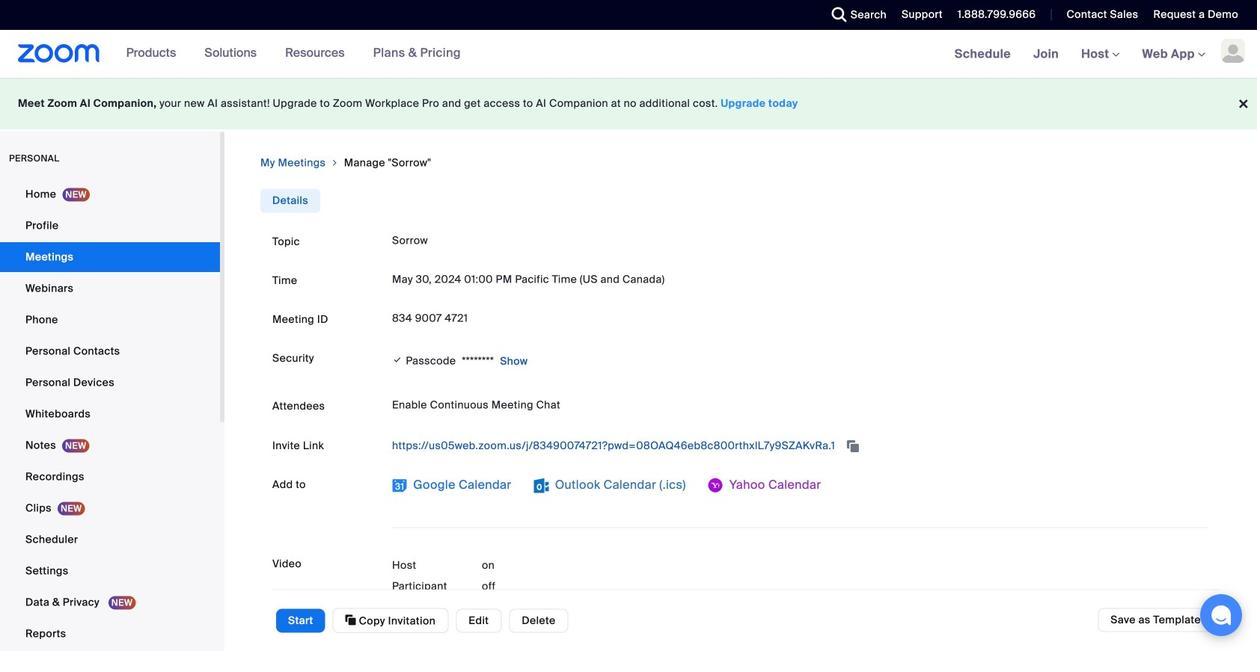 Task type: locate. For each thing, give the bounding box(es) containing it.
open chat image
[[1211, 606, 1232, 626]]

manage my meeting tab control tab list
[[260, 189, 320, 213]]

footer
[[0, 78, 1257, 129]]

copy url image
[[846, 442, 861, 452]]

banner
[[0, 30, 1257, 79]]

product information navigation
[[100, 30, 472, 78]]

manage sorrow navigation
[[260, 156, 1222, 171]]

add to yahoo calendar image
[[709, 479, 724, 494]]

tab
[[260, 189, 320, 213]]

right image
[[330, 156, 340, 171]]

personal menu menu
[[0, 180, 220, 651]]

add to outlook calendar (.ics) image
[[534, 479, 549, 494]]



Task type: describe. For each thing, give the bounding box(es) containing it.
zoom logo image
[[18, 44, 100, 63]]

meetings navigation
[[944, 30, 1257, 79]]

copy image
[[345, 614, 356, 628]]

checked image
[[392, 353, 403, 368]]

add to google calendar image
[[392, 479, 407, 494]]

profile picture image
[[1222, 39, 1245, 63]]



Task type: vqa. For each thing, say whether or not it's contained in the screenshot.
copy image
yes



